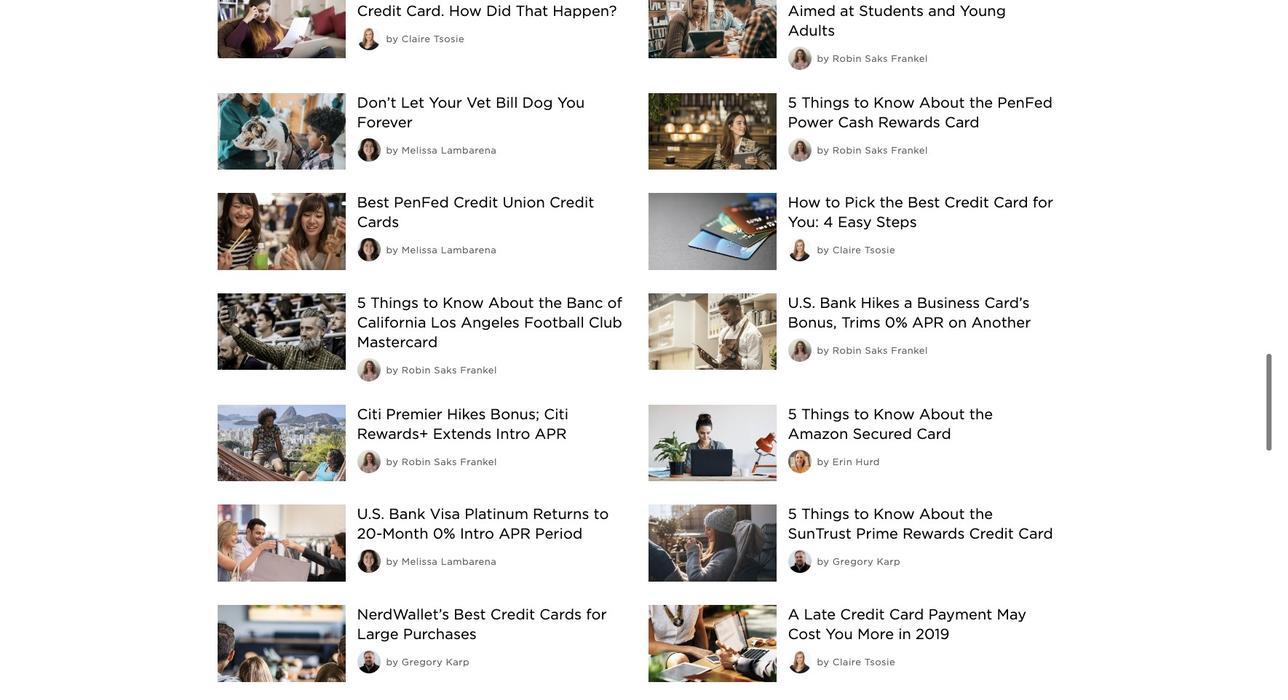 Task type: locate. For each thing, give the bounding box(es) containing it.
about for card
[[920, 405, 965, 423]]

nerdwallet's best credit cards for large purchases
[[357, 606, 607, 643]]

2 melissa lambarena's profile picture image from the top
[[357, 238, 381, 262]]

for inside nerdwallet's best credit cards for large purchases
[[586, 606, 607, 623]]

claire tsosie's profile picture image for a
[[788, 650, 812, 674]]

gettyimages_525037396_story.jpg image
[[649, 293, 777, 370]]

things up the california
[[371, 294, 419, 311]]

5 up "amazon"
[[788, 405, 797, 423]]

intro down bonus;
[[496, 425, 531, 443]]

gregory down purchases
[[402, 657, 443, 668]]

1 vertical spatial u.s.
[[357, 506, 385, 523]]

2 vertical spatial melissa
[[402, 557, 438, 568]]

0 vertical spatial by melissa lambarena
[[386, 145, 497, 156]]

1 vertical spatial tsosie
[[865, 245, 896, 256]]

by melissa lambarena
[[386, 145, 497, 156], [386, 245, 497, 256], [386, 557, 497, 568]]

returns
[[533, 506, 589, 523]]

2 lambarena from the top
[[441, 245, 497, 256]]

robin saks frankel link
[[833, 53, 928, 64], [833, 145, 928, 156], [833, 345, 928, 356], [402, 365, 497, 376], [402, 456, 497, 467]]

0 vertical spatial tsosie
[[434, 33, 465, 44]]

0% for hikes
[[885, 314, 908, 331]]

by down 4
[[817, 245, 830, 256]]

to inside 5 things to know about the penfed power cash rewards card
[[854, 94, 870, 111]]

by down forever
[[386, 145, 399, 156]]

20-
[[357, 525, 382, 543]]

0 horizontal spatial you
[[558, 94, 585, 111]]

5 inside "5 things to know about the banc of california los angeles football club mastercard"
[[357, 294, 366, 311]]

5
[[788, 94, 797, 111], [357, 294, 366, 311], [788, 405, 797, 423], [788, 506, 797, 523]]

tsosie for how
[[865, 245, 896, 256]]

things inside 5 things to know about the penfed power cash rewards card
[[802, 94, 850, 111]]

club
[[589, 314, 623, 331]]

card
[[945, 113, 980, 131], [994, 194, 1029, 211], [917, 425, 952, 443], [1019, 525, 1054, 543], [890, 606, 924, 623]]

0 horizontal spatial gregory karp link
[[402, 657, 470, 668]]

1 horizontal spatial cards
[[540, 606, 582, 623]]

1 horizontal spatial gregory karp's profile picture image
[[788, 550, 812, 573]]

things inside the "5 things to know about the amazon secured card"
[[802, 405, 850, 423]]

by claire tsosie up let
[[386, 33, 465, 44]]

the
[[970, 94, 993, 111], [880, 194, 904, 211], [539, 294, 562, 311], [970, 405, 993, 423], [970, 506, 993, 523]]

1 horizontal spatial you
[[826, 625, 853, 643]]

1 horizontal spatial gregory
[[833, 557, 874, 568]]

another
[[972, 314, 1031, 331]]

don't let your vet bill dog you forever link
[[357, 94, 585, 131]]

card inside 5 things to know about the suntrust prime rewards credit card
[[1019, 525, 1054, 543]]

cards inside nerdwallet's best credit cards for large purchases
[[540, 606, 582, 623]]

saks up "cash"
[[865, 53, 888, 64]]

by up the california
[[386, 245, 399, 256]]

to up prime
[[854, 506, 870, 523]]

0 vertical spatial claire
[[402, 33, 431, 44]]

rewards right prime
[[903, 525, 965, 543]]

robin saks frankel link for power
[[833, 145, 928, 156]]

a late credit card payment may cost you more in 2019
[[788, 606, 1027, 643]]

penfed
[[998, 94, 1053, 111], [394, 194, 449, 211]]

robin up "cash"
[[833, 53, 862, 64]]

0 horizontal spatial 0%
[[433, 525, 456, 543]]

apr down platinum
[[499, 525, 531, 543]]

robin saks frankel link down extends
[[402, 456, 497, 467]]

saks down los
[[434, 365, 457, 376]]

lambarena
[[441, 145, 497, 156], [441, 245, 497, 256], [441, 557, 497, 568]]

0 horizontal spatial gregory karp's profile picture image
[[357, 650, 381, 674]]

tsosie down more
[[865, 657, 896, 668]]

apr down a
[[912, 314, 944, 331]]

2019
[[916, 625, 950, 643]]

1 horizontal spatial 0%
[[885, 314, 908, 331]]

robin down trims
[[833, 345, 862, 356]]

frankel for trims
[[892, 345, 928, 356]]

cost
[[788, 625, 822, 643]]

1 horizontal spatial best
[[454, 606, 486, 623]]

angeles
[[461, 314, 520, 331]]

by down power
[[817, 145, 830, 156]]

1 horizontal spatial karp
[[877, 557, 901, 568]]

2 vertical spatial by melissa lambarena
[[386, 557, 497, 568]]

1 vertical spatial rewards
[[903, 525, 965, 543]]

0 vertical spatial rewards
[[879, 113, 941, 131]]

citi right bonus;
[[544, 405, 569, 423]]

2 vertical spatial claire
[[833, 657, 862, 668]]

2 vertical spatial melissa lambarena link
[[402, 557, 497, 568]]

1 horizontal spatial gregory karp link
[[833, 557, 901, 568]]

citi premier hikes bonus citi rewards extends intro apr image
[[217, 405, 346, 482]]

nerdwallet's
[[357, 606, 449, 623]]

by melissa lambarena down best penfed credit union credit cards
[[386, 245, 497, 256]]

bank inside u.s. bank visa platinum returns to 20-month 0% intro apr period
[[389, 506, 426, 523]]

credit inside the a late credit card payment may cost you more in 2019
[[841, 606, 885, 623]]

1 by melissa lambarena from the top
[[386, 145, 497, 156]]

melissa lambarena link down don't let your vet bill dog you forever
[[402, 145, 497, 156]]

apr inside citi premier hikes bonus; citi rewards+ extends intro apr
[[535, 425, 567, 443]]

2 melissa lambarena link from the top
[[402, 245, 497, 256]]

sallie mae unveils 3 new cards aimed at students image
[[649, 0, 777, 58]]

0 horizontal spatial karp
[[446, 657, 470, 668]]

you inside the a late credit card payment may cost you more in 2019
[[826, 625, 853, 643]]

by for how to pick the best credit card for you: 4 easy steps
[[817, 245, 830, 256]]

the inside "5 things to know about the banc of california los angeles football club mastercard"
[[539, 294, 562, 311]]

know inside "5 things to know about the banc of california los angeles football club mastercard"
[[443, 294, 484, 311]]

intro down platinum
[[460, 525, 495, 543]]

1 citi from the left
[[357, 405, 382, 423]]

cards
[[357, 213, 399, 231], [540, 606, 582, 623]]

u.s. bank hikes a business card's bonus, trims 0% apr on another link
[[788, 294, 1031, 331]]

2 vertical spatial lambarena
[[441, 557, 497, 568]]

0 vertical spatial melissa
[[402, 145, 438, 156]]

to
[[854, 94, 870, 111], [826, 194, 841, 211], [423, 294, 438, 311], [854, 405, 870, 423], [594, 506, 609, 523], [854, 506, 870, 523]]

claire tsosie's profile picture image for how
[[788, 238, 812, 262]]

1 vertical spatial cards
[[540, 606, 582, 623]]

by robin saks frankel
[[817, 53, 928, 64], [817, 145, 928, 156], [817, 345, 928, 356], [386, 365, 497, 376], [386, 456, 497, 467]]

robin down mastercard
[[402, 365, 431, 376]]

u.s. bank visa platinum returns to 20-month 0% intro apr period
[[357, 506, 609, 543]]

best penfed credit union credit cards
[[357, 194, 595, 231]]

robin saks frankel's profile picture image down rewards+
[[357, 450, 381, 473]]

melissa down forever
[[402, 145, 438, 156]]

karp for purchases
[[446, 657, 470, 668]]

2 vertical spatial tsosie
[[865, 657, 896, 668]]

0 vertical spatial you
[[558, 94, 585, 111]]

5 inside 5 things to know about the suntrust prime rewards credit card
[[788, 506, 797, 523]]

tsosie for a
[[865, 657, 896, 668]]

2 vertical spatial by claire tsosie
[[817, 657, 896, 668]]

know inside 5 things to know about the penfed power cash rewards card
[[874, 94, 915, 111]]

claire down more
[[833, 657, 862, 668]]

to inside u.s. bank visa platinum returns to 20-month 0% intro apr period
[[594, 506, 609, 523]]

rewards right "cash"
[[879, 113, 941, 131]]

robin saks frankel's profile picture image
[[788, 46, 812, 70], [788, 138, 812, 161], [788, 338, 812, 362], [357, 358, 381, 381], [357, 450, 381, 473]]

3 lambarena from the top
[[441, 557, 497, 568]]

0 horizontal spatial u.s.
[[357, 506, 385, 523]]

by erin hurd
[[817, 456, 880, 467]]

know for cash
[[874, 94, 915, 111]]

1 vertical spatial melissa
[[402, 245, 438, 256]]

melissa lambarena link for credit
[[402, 245, 497, 256]]

by claire tsosie down more
[[817, 657, 896, 668]]

robin saks frankel's profile picture image down power
[[788, 138, 812, 161]]

1 horizontal spatial by gregory karp
[[817, 557, 901, 568]]

1 horizontal spatial bank
[[820, 294, 857, 311]]

5 inside the "5 things to know about the amazon secured card"
[[788, 405, 797, 423]]

about inside 5 things to know about the suntrust prime rewards credit card
[[920, 506, 965, 523]]

frankel down 5 things to know about the penfed power cash rewards card in the top right of the page
[[892, 145, 928, 156]]

apr inside u.s. bank visa platinum returns to 20-month 0% intro apr period
[[499, 525, 531, 543]]

karp
[[877, 557, 901, 568], [446, 657, 470, 668]]

0 vertical spatial claire tsosie link
[[402, 33, 465, 44]]

1 vertical spatial gregory karp's profile picture image
[[357, 650, 381, 674]]

melissa lambarena link
[[402, 145, 497, 156], [402, 245, 497, 256], [402, 557, 497, 568]]

claire tsosie's profile picture image
[[357, 27, 381, 50], [788, 238, 812, 262], [788, 650, 812, 674]]

you down the late
[[826, 625, 853, 643]]

5 things to know about the amazon secured card
[[788, 405, 993, 443]]

robin for u.s. bank hikes a business card's bonus, trims 0% apr on another
[[833, 345, 862, 356]]

5 up power
[[788, 94, 797, 111]]

claire
[[402, 33, 431, 44], [833, 245, 862, 256], [833, 657, 862, 668]]

bank up trims
[[820, 294, 857, 311]]

about
[[920, 94, 965, 111], [489, 294, 534, 311], [920, 405, 965, 423], [920, 506, 965, 523]]

frankel for power
[[892, 145, 928, 156]]

1 vertical spatial claire
[[833, 245, 862, 256]]

know inside 5 things to know about the suntrust prime rewards credit card
[[874, 506, 915, 523]]

lambarena down don't let your vet bill dog you forever link
[[441, 145, 497, 156]]

tsosie down steps on the top of the page
[[865, 245, 896, 256]]

robin
[[833, 53, 862, 64], [833, 145, 862, 156], [833, 345, 862, 356], [402, 365, 431, 376], [402, 456, 431, 467]]

robin saks frankel's profile picture image for 5 things to know about the banc of california los angeles football club mastercard
[[357, 358, 381, 381]]

0 vertical spatial melissa lambarena link
[[402, 145, 497, 156]]

0 vertical spatial 0%
[[885, 314, 908, 331]]

0 vertical spatial u.s.
[[788, 294, 816, 311]]

1 vertical spatial you
[[826, 625, 853, 643]]

u.s.
[[788, 294, 816, 311], [357, 506, 385, 523]]

1 vertical spatial apr
[[535, 425, 567, 443]]

robin saks frankel link down trims
[[833, 345, 928, 356]]

tsosie up your
[[434, 33, 465, 44]]

know up "cash"
[[874, 94, 915, 111]]

bank
[[820, 294, 857, 311], [389, 506, 426, 523]]

1 horizontal spatial hikes
[[861, 294, 900, 311]]

period
[[535, 525, 583, 543]]

trims
[[842, 314, 881, 331]]

0 horizontal spatial penfed
[[394, 194, 449, 211]]

claire tsosie link up your
[[402, 33, 465, 44]]

by robin saks frankel for intro
[[386, 456, 497, 467]]

0 vertical spatial penfed
[[998, 94, 1053, 111]]

2 vertical spatial claire tsosie's profile picture image
[[788, 650, 812, 674]]

gregory for purchases
[[402, 657, 443, 668]]

2 vertical spatial melissa lambarena's profile picture image
[[357, 550, 381, 573]]

claire tsosie's profile picture image down you:
[[788, 238, 812, 262]]

1 vertical spatial lambarena
[[441, 245, 497, 256]]

1 vertical spatial by claire tsosie
[[817, 245, 896, 256]]

0 horizontal spatial intro
[[460, 525, 495, 543]]

frankel
[[892, 53, 928, 64], [892, 145, 928, 156], [892, 345, 928, 356], [460, 365, 497, 376], [460, 456, 497, 467]]

0 horizontal spatial by gregory karp
[[386, 657, 470, 668]]

the inside how to pick the best credit card for you: 4 easy steps
[[880, 194, 904, 211]]

1 melissa lambarena link from the top
[[402, 145, 497, 156]]

frankel down extends
[[460, 456, 497, 467]]

0 vertical spatial bank
[[820, 294, 857, 311]]

to inside the "5 things to know about the amazon secured card"
[[854, 405, 870, 423]]

by gregory karp down purchases
[[386, 657, 470, 668]]

1 vertical spatial by gregory karp
[[386, 657, 470, 668]]

amazon
[[788, 425, 849, 443]]

2 horizontal spatial apr
[[912, 314, 944, 331]]

rewards inside 5 things to know about the penfed power cash rewards card
[[879, 113, 941, 131]]

1 horizontal spatial u.s.
[[788, 294, 816, 311]]

0% down visa
[[433, 525, 456, 543]]

to right returns
[[594, 506, 609, 523]]

things inside 5 things to know about the suntrust prime rewards credit card
[[802, 506, 850, 523]]

amazon, synchrony team up to launch credit builder card image
[[649, 405, 777, 482]]

claire tsosie's profile picture image up "don't"
[[357, 27, 381, 50]]

to inside 5 things to know about the suntrust prime rewards credit card
[[854, 506, 870, 523]]

by robin saks frankel for power
[[817, 145, 928, 156]]

to up los
[[423, 294, 438, 311]]

1 horizontal spatial apr
[[535, 425, 567, 443]]

hikes for intro
[[447, 405, 486, 423]]

how
[[788, 194, 821, 211]]

u.s. bank visa platinum returns to 20-month 0% intro apr period image
[[217, 505, 346, 582]]

you right dog on the top left
[[558, 94, 585, 111]]

robin saks frankel's profile picture image down 'bonus,'
[[788, 338, 812, 362]]

0 vertical spatial gregory karp link
[[833, 557, 901, 568]]

1 horizontal spatial citi
[[544, 405, 569, 423]]

to up secured
[[854, 405, 870, 423]]

your
[[429, 94, 462, 111]]

by melissa lambarena down your
[[386, 145, 497, 156]]

nerdwallet's best credit cards for large purchases image
[[217, 605, 346, 682]]

lambarena down u.s. bank visa platinum returns to 20-month 0% intro apr period
[[441, 557, 497, 568]]

u.s. inside u.s. bank hikes a business card's bonus, trims 0% apr on another
[[788, 294, 816, 311]]

the inside the "5 things to know about the amazon secured card"
[[970, 405, 993, 423]]

gettyimages 1127427730.jpg image
[[217, 293, 346, 370]]

by claire tsosie for a
[[817, 657, 896, 668]]

2 by melissa lambarena from the top
[[386, 245, 497, 256]]

0 vertical spatial intro
[[496, 425, 531, 443]]

1 lambarena from the top
[[441, 145, 497, 156]]

0% down a
[[885, 314, 908, 331]]

saks down extends
[[434, 456, 457, 467]]

robin saks frankel link down los
[[402, 365, 497, 376]]

0 vertical spatial melissa lambarena's profile picture image
[[357, 138, 381, 161]]

robin saks frankel link for of
[[402, 365, 497, 376]]

by claire tsosie
[[386, 33, 465, 44], [817, 245, 896, 256], [817, 657, 896, 668]]

know up secured
[[874, 405, 915, 423]]

1 vertical spatial for
[[586, 606, 607, 623]]

5 for 5 things to know about the amazon secured card
[[788, 405, 797, 423]]

1 vertical spatial claire tsosie link
[[833, 245, 896, 256]]

by robin saks frankel down trims
[[817, 345, 928, 356]]

hikes up trims
[[861, 294, 900, 311]]

0 vertical spatial by gregory karp
[[817, 557, 901, 568]]

robin saks frankel's profile picture image down mastercard
[[357, 358, 381, 381]]

karp down purchases
[[446, 657, 470, 668]]

1 vertical spatial hikes
[[447, 405, 486, 423]]

u.s. up 20-
[[357, 506, 385, 523]]

0 vertical spatial gregory karp's profile picture image
[[788, 550, 812, 573]]

1 vertical spatial claire tsosie's profile picture image
[[788, 238, 812, 262]]

melissa lambarena link down visa
[[402, 557, 497, 568]]

gregory karp's profile picture image
[[788, 550, 812, 573], [357, 650, 381, 674]]

rewards
[[879, 113, 941, 131], [903, 525, 965, 543]]

to up 4
[[826, 194, 841, 211]]

0 vertical spatial apr
[[912, 314, 944, 331]]

karp down prime
[[877, 557, 901, 568]]

by down cost
[[817, 657, 830, 668]]

0 horizontal spatial apr
[[499, 525, 531, 543]]

0 vertical spatial gregory
[[833, 557, 874, 568]]

by for don't let your vet bill dog you forever
[[386, 145, 399, 156]]

bank for month
[[389, 506, 426, 523]]

bonus;
[[491, 405, 540, 423]]

by gregory karp
[[817, 557, 901, 568], [386, 657, 470, 668]]

u.s. up 'bonus,'
[[788, 294, 816, 311]]

5 inside 5 things to know about the penfed power cash rewards card
[[788, 94, 797, 111]]

melissa
[[402, 145, 438, 156], [402, 245, 438, 256], [402, 557, 438, 568]]

2 melissa from the top
[[402, 245, 438, 256]]

0 vertical spatial karp
[[877, 557, 901, 568]]

u.s. bank hikes a business card's bonus, trims 0% apr on another
[[788, 294, 1031, 331]]

by down 'bonus,'
[[817, 345, 830, 356]]

1 vertical spatial penfed
[[394, 194, 449, 211]]

credit
[[454, 194, 498, 211], [550, 194, 595, 211], [945, 194, 990, 211], [970, 525, 1014, 543], [491, 606, 535, 623], [841, 606, 885, 623]]

3 melissa lambarena link from the top
[[402, 557, 497, 568]]

the for 5 things to know about the suntrust prime rewards credit card
[[970, 506, 993, 523]]

0% inside u.s. bank hikes a business card's bonus, trims 0% apr on another
[[885, 314, 908, 331]]

3 melissa from the top
[[402, 557, 438, 568]]

0 vertical spatial by claire tsosie
[[386, 33, 465, 44]]

0 vertical spatial lambarena
[[441, 145, 497, 156]]

los
[[431, 314, 457, 331]]

saks
[[865, 53, 888, 64], [865, 145, 888, 156], [865, 345, 888, 356], [434, 365, 457, 376], [434, 456, 457, 467]]

1 vertical spatial melissa lambarena's profile picture image
[[357, 238, 381, 262]]

1 horizontal spatial intro
[[496, 425, 531, 443]]

0 horizontal spatial best
[[357, 194, 390, 211]]

hikes up extends
[[447, 405, 486, 423]]

2 vertical spatial claire tsosie link
[[833, 657, 896, 668]]

to inside "5 things to know about the banc of california los angeles football club mastercard"
[[423, 294, 438, 311]]

gregory for suntrust
[[833, 557, 874, 568]]

the inside 5 things to know about the suntrust prime rewards credit card
[[970, 506, 993, 523]]

0 horizontal spatial for
[[586, 606, 607, 623]]

gregory karp link for suntrust
[[833, 557, 901, 568]]

gregory down prime
[[833, 557, 874, 568]]

by for nerdwallet's best credit cards for large purchases
[[386, 657, 399, 668]]

lambarena for your
[[441, 145, 497, 156]]

know
[[874, 94, 915, 111], [443, 294, 484, 311], [874, 405, 915, 423], [874, 506, 915, 523]]

claire tsosie link
[[402, 33, 465, 44], [833, 245, 896, 256], [833, 657, 896, 668]]

by left erin
[[817, 456, 830, 467]]

things up "amazon"
[[802, 405, 850, 423]]

apr
[[912, 314, 944, 331], [535, 425, 567, 443], [499, 525, 531, 543]]

1 melissa lambarena's profile picture image from the top
[[357, 138, 381, 161]]

2 vertical spatial apr
[[499, 525, 531, 543]]

by gregory karp for suntrust
[[817, 557, 901, 568]]

melissa for let
[[402, 145, 438, 156]]

melissa lambarena link down best penfed credit union credit cards
[[402, 245, 497, 256]]

you
[[558, 94, 585, 111], [826, 625, 853, 643]]

saks down trims
[[865, 345, 888, 356]]

by gregory karp for purchases
[[386, 657, 470, 668]]

by down month
[[386, 557, 399, 568]]

claire tsosie's profile picture image down cost
[[788, 650, 812, 674]]

1 vertical spatial intro
[[460, 525, 495, 543]]

gregory
[[833, 557, 874, 568], [402, 657, 443, 668]]

hikes inside u.s. bank hikes a business card's bonus, trims 0% apr on another
[[861, 294, 900, 311]]

robin saks frankel's profile picture image for u.s. bank hikes a business card's bonus, trims 0% apr on another
[[788, 338, 812, 362]]

5 up the california
[[357, 294, 366, 311]]

5 up the suntrust
[[788, 506, 797, 523]]

intro
[[496, 425, 531, 443], [460, 525, 495, 543]]

the inside 5 things to know about the penfed power cash rewards card
[[970, 94, 993, 111]]

know inside the "5 things to know about the amazon secured card"
[[874, 405, 915, 423]]

0 horizontal spatial citi
[[357, 405, 382, 423]]

u.s. bank visa platinum returns to 20-month 0% intro apr period link
[[357, 506, 609, 543]]

5 things to know about the suntrust prime rewards credit card link
[[788, 506, 1054, 543]]

tsosie
[[434, 33, 465, 44], [865, 245, 896, 256], [865, 657, 896, 668]]

0% inside u.s. bank visa platinum returns to 20-month 0% intro apr period
[[433, 525, 456, 543]]

by for u.s. bank hikes a business card's bonus, trims 0% apr on another
[[817, 345, 830, 356]]

know up prime
[[874, 506, 915, 523]]

you inside don't let your vet bill dog you forever
[[558, 94, 585, 111]]

robin for 5 things to know about the penfed power cash rewards card
[[833, 145, 862, 156]]

gregory karp link
[[833, 557, 901, 568], [402, 657, 470, 668]]

penfed inside 5 things to know about the penfed power cash rewards card
[[998, 94, 1053, 111]]

in
[[899, 625, 912, 643]]

credit inside nerdwallet's best credit cards for large purchases
[[491, 606, 535, 623]]

robin saks frankel link down "cash"
[[833, 145, 928, 156]]

things for 5 things to know about the suntrust prime rewards credit card
[[802, 506, 850, 523]]

things
[[802, 94, 850, 111], [371, 294, 419, 311], [802, 405, 850, 423], [802, 506, 850, 523]]

1 vertical spatial 0%
[[433, 525, 456, 543]]

large
[[357, 625, 399, 643]]

about for california
[[489, 294, 534, 311]]

gregory karp's profile picture image down large
[[357, 650, 381, 674]]

by gregory karp down prime
[[817, 557, 901, 568]]

0 vertical spatial hikes
[[861, 294, 900, 311]]

1 vertical spatial gregory
[[402, 657, 443, 668]]

1 vertical spatial by melissa lambarena
[[386, 245, 497, 256]]

claire tsosie link down easy
[[833, 245, 896, 256]]

robin down "cash"
[[833, 145, 862, 156]]

melissa lambarena's profile picture image for u.s. bank visa platinum returns to 20-month 0% intro apr period
[[357, 550, 381, 573]]

claire up let
[[402, 33, 431, 44]]

nerdwallet's best credit cards for large purchases link
[[357, 606, 607, 643]]

penfed inside best penfed credit union credit cards
[[394, 194, 449, 211]]

saks for power
[[865, 145, 888, 156]]

0 horizontal spatial bank
[[389, 506, 426, 523]]

0 horizontal spatial hikes
[[447, 405, 486, 423]]

by claire tsosie down easy
[[817, 245, 896, 256]]

1 horizontal spatial for
[[1033, 194, 1054, 211]]

1 horizontal spatial penfed
[[998, 94, 1053, 111]]

to for 5 things to know about the suntrust prime rewards credit card
[[854, 506, 870, 523]]

to up "cash"
[[854, 94, 870, 111]]

0 horizontal spatial gregory
[[402, 657, 443, 668]]

secured
[[853, 425, 913, 443]]

saks down "cash"
[[865, 145, 888, 156]]

saks for intro
[[434, 456, 457, 467]]

how to pick the best credit card for you: 4 easy steps image
[[649, 193, 777, 270]]

gregory karp link down prime
[[833, 557, 901, 568]]

lambarena for credit
[[441, 245, 497, 256]]

frankel down u.s. bank hikes a business card's bonus, trims 0% apr on another link
[[892, 345, 928, 356]]

about inside "5 things to know about the banc of california los angeles football club mastercard"
[[489, 294, 534, 311]]

5 for 5 things to know about the banc of california los angeles football club mastercard
[[357, 294, 366, 311]]

1 vertical spatial melissa lambarena link
[[402, 245, 497, 256]]

apr down bonus;
[[535, 425, 567, 443]]

a
[[905, 294, 913, 311]]

things up the suntrust
[[802, 506, 850, 523]]

by melissa lambarena for credit
[[386, 245, 497, 256]]

2 horizontal spatial best
[[908, 194, 940, 211]]

1 vertical spatial karp
[[446, 657, 470, 668]]

claire tsosie link for a
[[833, 657, 896, 668]]

gregory karp's profile picture image down the suntrust
[[788, 550, 812, 573]]

for
[[1033, 194, 1054, 211], [586, 606, 607, 623]]

melissa for bank
[[402, 557, 438, 568]]

about inside 5 things to know about the penfed power cash rewards card
[[920, 94, 965, 111]]

3 melissa lambarena's profile picture image from the top
[[357, 550, 381, 573]]

citi
[[357, 405, 382, 423], [544, 405, 569, 423]]

1 vertical spatial bank
[[389, 506, 426, 523]]

things up power
[[802, 94, 850, 111]]

by for 5 things to know about the amazon secured card
[[817, 456, 830, 467]]

0 horizontal spatial cards
[[357, 213, 399, 231]]

melissa lambarena's profile picture image
[[357, 138, 381, 161], [357, 238, 381, 262], [357, 550, 381, 573]]

citi premier hikes bonus; citi rewards+ extends intro apr
[[357, 405, 569, 443]]

0 vertical spatial cards
[[357, 213, 399, 231]]

about inside the "5 things to know about the amazon secured card"
[[920, 405, 965, 423]]

u.s. inside u.s. bank visa platinum returns to 20-month 0% intro apr period
[[357, 506, 385, 523]]

lambarena for visa
[[441, 557, 497, 568]]

best penfed credit union credit cards link
[[357, 194, 595, 231]]

bank inside u.s. bank hikes a business card's bonus, trims 0% apr on another
[[820, 294, 857, 311]]

to for 5 things to know about the penfed power cash rewards card
[[854, 94, 870, 111]]

by down the suntrust
[[817, 557, 830, 568]]

by
[[386, 33, 399, 44], [817, 53, 830, 64], [386, 145, 399, 156], [817, 145, 830, 156], [386, 245, 399, 256], [817, 245, 830, 256], [817, 345, 830, 356], [386, 365, 399, 376], [386, 456, 399, 467], [817, 456, 830, 467], [386, 557, 399, 568], [817, 557, 830, 568], [386, 657, 399, 668], [817, 657, 830, 668]]

by claire tsosie for how
[[817, 245, 896, 256]]

things for 5 things to know about the penfed power cash rewards card
[[802, 94, 850, 111]]

by melissa lambarena down month
[[386, 557, 497, 568]]

1 melissa from the top
[[402, 145, 438, 156]]

card's
[[985, 294, 1030, 311]]

0 vertical spatial for
[[1033, 194, 1054, 211]]

card inside the a late credit card payment may cost you more in 2019
[[890, 606, 924, 623]]

by down mastercard
[[386, 365, 399, 376]]

1 vertical spatial gregory karp link
[[402, 657, 470, 668]]

things inside "5 things to know about the banc of california los angeles football club mastercard"
[[371, 294, 419, 311]]

don't let your vet bill dog you forever
[[357, 94, 585, 131]]

hikes inside citi premier hikes bonus; citi rewards+ extends intro apr
[[447, 405, 486, 423]]

robin saks frankel's profile picture image for citi premier hikes bonus; citi rewards+ extends intro apr
[[357, 450, 381, 473]]

3 by melissa lambarena from the top
[[386, 557, 497, 568]]



Task type: describe. For each thing, give the bounding box(es) containing it.
frankel up 5 things to know about the penfed power cash rewards card link
[[892, 53, 928, 64]]

robin saks frankel link for trims
[[833, 345, 928, 356]]

erin hurd link
[[833, 456, 880, 467]]

a late credit card payment may cost you more in 2019 link
[[788, 606, 1027, 643]]

california
[[357, 314, 426, 331]]

gregory karp link for purchases
[[402, 657, 470, 668]]

intro inside citi premier hikes bonus; citi rewards+ extends intro apr
[[496, 425, 531, 443]]

karp for suntrust
[[877, 557, 901, 568]]

about for rewards
[[920, 506, 965, 523]]

easy
[[838, 213, 872, 231]]

by up power
[[817, 53, 830, 64]]

union
[[503, 194, 545, 211]]

melissa lambarena link for your
[[402, 145, 497, 156]]

melissa lambarena's profile picture image for best penfed credit union credit cards
[[357, 238, 381, 262]]

0% for visa
[[433, 525, 456, 543]]

robin for citi premier hikes bonus; citi rewards+ extends intro apr
[[402, 456, 431, 467]]

card inside 5 things to know about the penfed power cash rewards card
[[945, 113, 980, 131]]

erin
[[833, 456, 853, 467]]

5 things to know about the amazon secured card link
[[788, 405, 993, 443]]

4
[[824, 213, 834, 231]]

by up "don't"
[[386, 33, 399, 44]]

5 things to know about the penfed power cash rewards card
[[788, 94, 1053, 131]]

let
[[401, 94, 425, 111]]

u.s. for u.s. bank visa platinum returns to 20-month 0% intro apr period
[[357, 506, 385, 523]]

vet
[[467, 94, 491, 111]]

5 for 5 things to know about the penfed power cash rewards card
[[788, 94, 797, 111]]

visa
[[430, 506, 460, 523]]

business
[[917, 294, 980, 311]]

purchases
[[403, 625, 477, 643]]

you:
[[788, 213, 819, 231]]

5 things to know about the banc of california los angeles football club mastercard link
[[357, 294, 623, 351]]

bonus,
[[788, 314, 837, 331]]

mastercard
[[357, 333, 438, 351]]

card inside how to pick the best credit card for you: 4 easy steps
[[994, 194, 1029, 211]]

saks for trims
[[865, 345, 888, 356]]

best inside nerdwallet's best credit cards for large purchases
[[454, 606, 486, 623]]

suntrust
[[788, 525, 852, 543]]

bank for trims
[[820, 294, 857, 311]]

credit inside how to pick the best credit card for you: 4 easy steps
[[945, 194, 990, 211]]

payment
[[929, 606, 993, 623]]

late
[[804, 606, 836, 623]]

citi premier hikes bonus; citi rewards+ extends intro apr link
[[357, 405, 569, 443]]

robin for 5 things to know about the banc of california los angeles football club mastercard
[[402, 365, 431, 376]]

rewards+
[[357, 425, 429, 443]]

frankel for of
[[460, 365, 497, 376]]

hikes for trims
[[861, 294, 900, 311]]

apr inside u.s. bank hikes a business card's bonus, trims 0% apr on another
[[912, 314, 944, 331]]

best inside best penfed credit union credit cards
[[357, 194, 390, 211]]

intro inside u.s. bank visa platinum returns to 20-month 0% intro apr period
[[460, 525, 495, 543]]

5 things to know about the penfed power cash rewards card link
[[788, 94, 1053, 131]]

by melissa lambarena for your
[[386, 145, 497, 156]]

0 vertical spatial claire tsosie's profile picture image
[[357, 27, 381, 50]]

5 things to know about the banc of california los angeles football club mastercard
[[357, 294, 623, 351]]

cash
[[838, 113, 874, 131]]

extends
[[433, 425, 492, 443]]

by robin saks frankel for of
[[386, 365, 497, 376]]

claire for how
[[833, 245, 862, 256]]

robin saks frankel link up 5 things to know about the penfed power cash rewards card in the top right of the page
[[833, 53, 928, 64]]

credit card late fees could rise in 2019 image
[[649, 605, 777, 682]]

more
[[858, 625, 894, 643]]

month
[[382, 525, 429, 543]]

rewards inside 5 things to know about the suntrust prime rewards credit card
[[903, 525, 965, 543]]

by melissa lambarena for visa
[[386, 557, 497, 568]]

melissa for penfed
[[402, 245, 438, 256]]

u.s. for u.s. bank hikes a business card's bonus, trims 0% apr on another
[[788, 294, 816, 311]]

erin hurd's profile picture image
[[788, 450, 812, 473]]

gregory karp's profile picture image for nerdwallet's best credit cards for large purchases
[[357, 650, 381, 674]]

by for citi premier hikes bonus; citi rewards+ extends intro apr
[[386, 456, 399, 467]]

5 things to know about the suntrust prime rewards credit card
[[788, 506, 1054, 543]]

don't
[[357, 94, 397, 111]]

saks for of
[[434, 365, 457, 376]]

claire tsosie link for how
[[833, 245, 896, 256]]

5 for 5 things to know about the suntrust prime rewards credit card
[[788, 506, 797, 523]]

by for best penfed credit union credit cards
[[386, 245, 399, 256]]

steps
[[877, 213, 917, 231]]

by for 5 things to know about the banc of california los angeles football club mastercard
[[386, 365, 399, 376]]

melissa lambarena's profile picture image for don't let your vet bill dog you forever
[[357, 138, 381, 161]]

banc
[[567, 294, 603, 311]]

things for 5 things to know about the banc of california los angeles football club mastercard
[[371, 294, 419, 311]]

robin saks frankel link for intro
[[402, 456, 497, 467]]

credit inside 5 things to know about the suntrust prime rewards credit card
[[970, 525, 1014, 543]]

know for rewards
[[874, 506, 915, 523]]

the for 5 things to know about the amazon secured card
[[970, 405, 993, 423]]

claire for a
[[833, 657, 862, 668]]

the for 5 things to know about the penfed power cash rewards card
[[970, 94, 993, 111]]

by for a late credit card payment may cost you more in 2019
[[817, 657, 830, 668]]

know for card
[[874, 405, 915, 423]]

for inside how to pick the best credit card for you: 4 easy steps
[[1033, 194, 1054, 211]]

football
[[524, 314, 585, 331]]

melissa lambarena link for visa
[[402, 557, 497, 568]]

by for u.s. bank visa platinum returns to 20-month 0% intro apr period
[[386, 557, 399, 568]]

to for 5 things to know about the banc of california los angeles football club mastercard
[[423, 294, 438, 311]]

premier
[[386, 405, 443, 423]]

on
[[949, 314, 967, 331]]

hurd
[[856, 456, 880, 467]]

frankel for intro
[[460, 456, 497, 467]]

robin saks frankel's profile picture image up power
[[788, 46, 812, 70]]

to inside how to pick the best credit card for you: 4 easy steps
[[826, 194, 841, 211]]

by for 5 things to know about the penfed power cash rewards card
[[817, 145, 830, 156]]

pick
[[845, 194, 876, 211]]

robin saks frankel's profile picture image for 5 things to know about the penfed power cash rewards card
[[788, 138, 812, 161]]

power
[[788, 113, 834, 131]]

how to pick the best credit card for you: 4 easy steps link
[[788, 194, 1054, 231]]

platinum
[[465, 506, 529, 523]]

by for 5 things to know about the suntrust prime rewards credit card
[[817, 557, 830, 568]]

a
[[788, 606, 800, 623]]

prime
[[856, 525, 899, 543]]

dog
[[523, 94, 553, 111]]

1004078536 image
[[217, 193, 346, 270]]

of
[[608, 294, 623, 311]]

things for 5 things to know about the amazon secured card
[[802, 405, 850, 423]]

by robin saks frankel up "cash"
[[817, 53, 928, 64]]

know for california
[[443, 294, 484, 311]]

cards inside best penfed credit union credit cards
[[357, 213, 399, 231]]

to for 5 things to know about the amazon secured card
[[854, 405, 870, 423]]

how to pick the best credit card for you: 4 easy steps
[[788, 194, 1054, 231]]

5 things to know about the penfed power cash rewards visa signature® card image
[[649, 93, 777, 170]]

card inside the "5 things to know about the amazon secured card"
[[917, 425, 952, 443]]

gregory karp's profile picture image for 5 things to know about the suntrust prime rewards credit card
[[788, 550, 812, 573]]

2 citi from the left
[[544, 405, 569, 423]]

best inside how to pick the best credit card for you: 4 easy steps
[[908, 194, 940, 211]]

may
[[997, 606, 1027, 623]]

forever
[[357, 113, 413, 131]]

by robin saks frankel for trims
[[817, 345, 928, 356]]

bill
[[496, 94, 518, 111]]

about for cash
[[920, 94, 965, 111]]

the for 5 things to know about the banc of california los angeles football club mastercard
[[539, 294, 562, 311]]



Task type: vqa. For each thing, say whether or not it's contained in the screenshot.
Trims
yes



